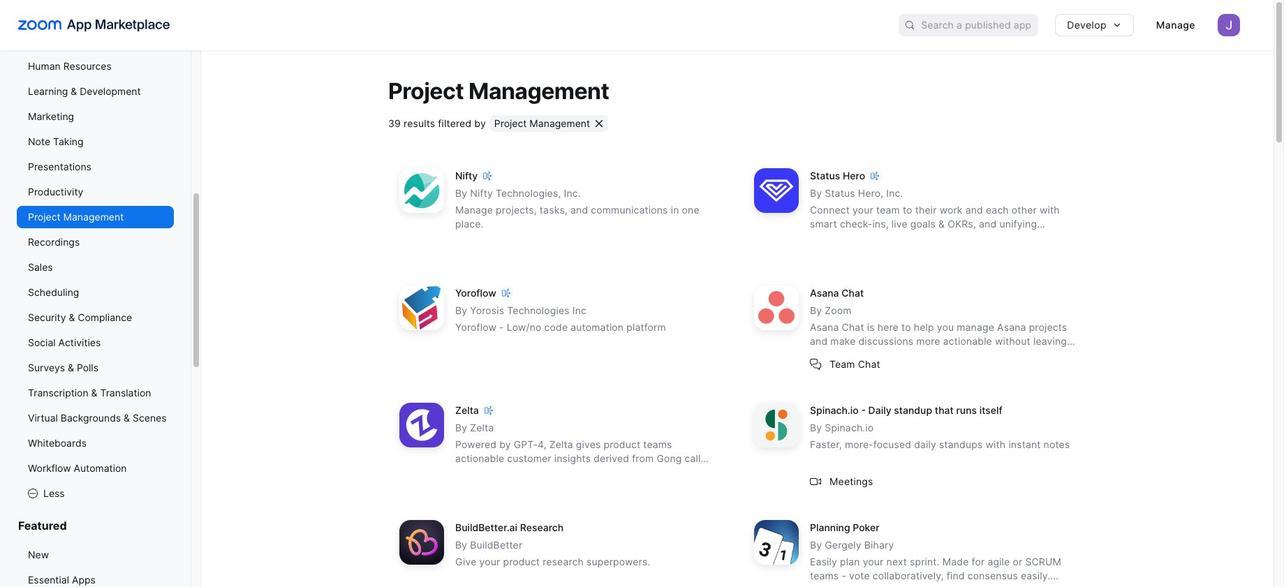 Task type: vqa. For each thing, say whether or not it's contained in the screenshot.
Project Management inside button
yes



Task type: describe. For each thing, give the bounding box(es) containing it.
essential
[[28, 574, 69, 586]]

inc. for nifty technologies, inc.
[[564, 187, 581, 199]]

surveys & polls link
[[17, 357, 174, 379]]

chat for asana
[[842, 287, 864, 299]]

survey
[[600, 467, 632, 479]]

with inside by status hero, inc. connect your team to their work and each other with smart check-ins, live goals & okrs, and unifying dashboards
[[1040, 204, 1060, 216]]

social activities
[[28, 337, 101, 348]]

surveys & polls
[[28, 362, 98, 374]]

by nifty technologies, inc. manage projects, tasks, and communications in one place.
[[455, 187, 700, 230]]

marketing
[[28, 110, 74, 122]]

projects,
[[496, 204, 537, 216]]

- inside by yorosis technologies inc yoroflow - low/no code automation platform
[[499, 321, 504, 333]]

by zelta powered by gpt-4, zelta gives product teams actionable customer insights derived from gong call transcripts, support chats and survey data.
[[455, 422, 701, 479]]

learning & development link
[[17, 80, 174, 103]]

- inside planning poker by gergely bihary easily plan your next sprint. made for agile or scrum teams - vote collaboratively, find consensus easily. unlimited voters, custom card sets & more.
[[842, 570, 846, 582]]

by yorosis technologies inc yoroflow - low/no code automation platform
[[455, 305, 666, 333]]

buildbetter
[[470, 539, 523, 551]]

standups
[[939, 439, 983, 451]]

easily
[[810, 556, 837, 568]]

call
[[685, 453, 701, 465]]

0 vertical spatial management
[[469, 78, 609, 105]]

results
[[404, 118, 435, 129]]

without
[[995, 335, 1031, 347]]

virtual
[[28, 412, 58, 424]]

team chat
[[830, 358, 881, 370]]

planning
[[810, 522, 850, 534]]

virtual backgrounds & scenes link
[[17, 407, 174, 429]]

research
[[543, 556, 584, 568]]

& left polls
[[68, 362, 74, 374]]

recordings link
[[17, 231, 174, 254]]

chat.
[[868, 349, 893, 361]]

management for project management link
[[63, 211, 124, 223]]

planning poker by gergely bihary easily plan your next sprint. made for agile or scrum teams - vote collaboratively, find consensus easily. unlimited voters, custom card sets & more.
[[810, 522, 1062, 587]]

plan
[[840, 556, 860, 568]]

runs
[[956, 405, 977, 416]]

gergely
[[825, 539, 862, 551]]

social activities link
[[17, 332, 174, 354]]

0 vertical spatial status
[[810, 170, 840, 182]]

by inside by nifty technologies, inc. manage projects, tasks, and communications in one place.
[[455, 187, 467, 199]]

note
[[28, 135, 50, 147]]

polls
[[77, 362, 98, 374]]

card
[[930, 584, 951, 587]]

sprint.
[[910, 556, 940, 568]]

manage inside button
[[1156, 19, 1196, 31]]

apps
[[72, 574, 96, 586]]

transcription & translation link
[[17, 382, 174, 404]]

support
[[512, 467, 548, 479]]

agile
[[988, 556, 1010, 568]]

platform
[[627, 321, 666, 333]]

and inside by zelta powered by gpt-4, zelta gives product teams actionable customer insights derived from gong call transcripts, support chats and survey data.
[[580, 467, 598, 479]]

more.
[[986, 584, 1013, 587]]

0 vertical spatial nifty
[[455, 170, 478, 182]]

by inside buildbetter.ai research by buildbetter give your product research superpowers.
[[455, 539, 467, 551]]

make
[[831, 335, 856, 347]]

check-
[[840, 218, 873, 230]]

custom
[[893, 584, 928, 587]]

and down each on the top right of the page
[[979, 218, 997, 230]]

resources
[[63, 60, 112, 72]]

by inside spinach.io - daily standup that runs itself by spinach.io faster, more-focused daily standups with instant notes
[[810, 422, 822, 434]]

actionable inside asana chat by zoom asana chat is here to help you manage asana projects and make discussions more actionable without leaving zoom team chat.
[[943, 335, 992, 347]]

by status hero, inc. connect your team to their work and each other with smart check-ins, live goals & okrs, and unifying dashboards
[[810, 187, 1060, 244]]

human resources link
[[17, 55, 174, 78]]

teams inside by zelta powered by gpt-4, zelta gives product teams actionable customer insights derived from gong call transcripts, support chats and survey data.
[[643, 439, 672, 451]]

gong
[[657, 453, 682, 465]]

itself
[[980, 405, 1003, 416]]

dashboards
[[810, 232, 866, 244]]

search a published app element
[[899, 14, 1039, 36]]

39 results filtered by
[[388, 118, 486, 129]]

technologies,
[[496, 187, 561, 199]]

project for project management link
[[28, 211, 60, 223]]

whiteboards link
[[17, 432, 174, 455]]

next
[[887, 556, 907, 568]]

1 vertical spatial zelta
[[470, 422, 494, 434]]

& down the surveys & polls link
[[91, 387, 97, 399]]

4,
[[538, 439, 547, 451]]

translation
[[100, 387, 151, 399]]

asana chat by zoom asana chat is here to help you manage asana projects and make discussions more actionable without leaving zoom team chat.
[[810, 287, 1067, 361]]

productivity link
[[17, 181, 174, 203]]

customer
[[507, 453, 551, 465]]

instant
[[1009, 439, 1041, 451]]

goals
[[911, 218, 936, 230]]

buildbetter.ai
[[455, 522, 518, 534]]

is
[[867, 321, 875, 333]]

taking
[[53, 135, 83, 147]]

daily
[[868, 405, 892, 416]]

hero,
[[858, 187, 884, 199]]

- inside spinach.io - daily standup that runs itself by spinach.io faster, more-focused daily standups with instant notes
[[861, 405, 866, 416]]

your for connect
[[853, 204, 874, 216]]

1 vertical spatial chat
[[842, 321, 864, 333]]

and inside by nifty technologies, inc. manage projects, tasks, and communications in one place.
[[571, 204, 588, 216]]

less
[[43, 487, 65, 499]]

from
[[632, 453, 654, 465]]

by for filtered
[[474, 118, 486, 129]]

find
[[947, 570, 965, 582]]

new link
[[17, 544, 174, 566]]

filtered
[[438, 118, 472, 129]]

hero
[[843, 170, 865, 182]]

manage inside by nifty technologies, inc. manage projects, tasks, and communications in one place.
[[455, 204, 493, 216]]



Task type: locate. For each thing, give the bounding box(es) containing it.
1 vertical spatial product
[[503, 556, 540, 568]]

with left instant
[[986, 439, 1006, 451]]

Search text field
[[921, 15, 1039, 35]]

0 horizontal spatial project
[[28, 211, 60, 223]]

1 inc. from the left
[[564, 187, 581, 199]]

0 vertical spatial actionable
[[943, 335, 992, 347]]

0 horizontal spatial inc.
[[564, 187, 581, 199]]

product down buildbetter
[[503, 556, 540, 568]]

with right other
[[1040, 204, 1060, 216]]

live
[[892, 218, 908, 230]]

chat for team
[[858, 358, 881, 370]]

chats
[[551, 467, 577, 479]]

1 vertical spatial spinach.io
[[825, 422, 874, 434]]

one
[[682, 204, 700, 216]]

your up check-
[[853, 204, 874, 216]]

spinach.io up more-
[[825, 422, 874, 434]]

product inside by zelta powered by gpt-4, zelta gives product teams actionable customer insights derived from gong call transcripts, support chats and survey data.
[[604, 439, 641, 451]]

gives
[[576, 439, 601, 451]]

by right filtered
[[474, 118, 486, 129]]

spinach.io
[[810, 405, 859, 416], [825, 422, 874, 434]]

0 vertical spatial spinach.io
[[810, 405, 859, 416]]

powered
[[455, 439, 497, 451]]

daily
[[914, 439, 936, 451]]

yoroflow up the yorosis
[[455, 287, 496, 299]]

-
[[499, 321, 504, 333], [861, 405, 866, 416], [842, 570, 846, 582]]

by inside by zelta powered by gpt-4, zelta gives product teams actionable customer insights derived from gong call transcripts, support chats and survey data.
[[455, 422, 467, 434]]

you
[[937, 321, 954, 333]]

by for powered
[[499, 439, 511, 451]]

by
[[474, 118, 486, 129], [499, 439, 511, 451]]

1 horizontal spatial project
[[388, 78, 464, 105]]

& down the 'human resources'
[[71, 85, 77, 97]]

other
[[1012, 204, 1037, 216]]

- up unlimited
[[842, 570, 846, 582]]

& left scenes
[[124, 412, 130, 424]]

2 vertical spatial management
[[63, 211, 124, 223]]

place.
[[455, 218, 484, 230]]

smart
[[810, 218, 837, 230]]

& inside planning poker by gergely bihary easily plan your next sprint. made for agile or scrum teams - vote collaboratively, find consensus easily. unlimited voters, custom card sets & more.
[[977, 584, 983, 587]]

collaboratively,
[[873, 570, 944, 582]]

whiteboards
[[28, 437, 87, 449]]

1 horizontal spatial -
[[842, 570, 846, 582]]

1 horizontal spatial with
[[1040, 204, 1060, 216]]

presentations link
[[17, 156, 174, 178]]

1 vertical spatial project management
[[494, 118, 590, 129]]

develop button
[[1055, 14, 1134, 36]]

0 vertical spatial -
[[499, 321, 504, 333]]

sales
[[28, 261, 53, 273]]

1 vertical spatial actionable
[[455, 453, 504, 465]]

status left hero
[[810, 170, 840, 182]]

- down the yorosis
[[499, 321, 504, 333]]

0 horizontal spatial teams
[[643, 439, 672, 451]]

2 vertical spatial zelta
[[549, 439, 573, 451]]

banner
[[0, 0, 1274, 50]]

surveys
[[28, 362, 65, 374]]

0 vertical spatial manage
[[1156, 19, 1196, 31]]

spinach.io up faster,
[[810, 405, 859, 416]]

2 yoroflow from the top
[[455, 321, 496, 333]]

0 horizontal spatial manage
[[455, 204, 493, 216]]

1 yoroflow from the top
[[455, 287, 496, 299]]

your inside buildbetter.ai research by buildbetter give your product research superpowers.
[[479, 556, 500, 568]]

project up recordings
[[28, 211, 60, 223]]

zoom
[[825, 305, 852, 317], [810, 349, 837, 361]]

your down buildbetter
[[479, 556, 500, 568]]

inc. up tasks,
[[564, 187, 581, 199]]

unlimited
[[810, 584, 855, 587]]

by
[[455, 187, 467, 199], [810, 187, 822, 199], [455, 305, 467, 317], [810, 305, 822, 317], [455, 422, 467, 434], [810, 422, 822, 434], [455, 539, 467, 551], [810, 539, 822, 551]]

insights
[[554, 453, 591, 465]]

and left make
[[810, 335, 828, 347]]

made
[[943, 556, 969, 568]]

to up live
[[903, 204, 912, 216]]

develop
[[1067, 19, 1107, 31]]

1 vertical spatial to
[[902, 321, 911, 333]]

security & compliance link
[[17, 307, 174, 329]]

bihary
[[864, 539, 894, 551]]

2 inc. from the left
[[886, 187, 903, 199]]

nifty inside by nifty technologies, inc. manage projects, tasks, and communications in one place.
[[470, 187, 493, 199]]

1 horizontal spatial teams
[[810, 570, 839, 582]]

1 horizontal spatial product
[[604, 439, 641, 451]]

by inside planning poker by gergely bihary easily plan your next sprint. made for agile or scrum teams - vote collaboratively, find consensus easily. unlimited voters, custom card sets & more.
[[810, 539, 822, 551]]

0 vertical spatial by
[[474, 118, 486, 129]]

your down bihary
[[863, 556, 884, 568]]

1 horizontal spatial by
[[499, 439, 511, 451]]

to inside asana chat by zoom asana chat is here to help you manage asana projects and make discussions more actionable without leaving zoom team chat.
[[902, 321, 911, 333]]

0 horizontal spatial -
[[499, 321, 504, 333]]

or
[[1013, 556, 1023, 568]]

more
[[916, 335, 940, 347]]

2 vertical spatial chat
[[858, 358, 881, 370]]

0 horizontal spatial with
[[986, 439, 1006, 451]]

management for project management button at the left top
[[530, 118, 590, 129]]

teams up 'gong'
[[643, 439, 672, 451]]

and inside asana chat by zoom asana chat is here to help you manage asana projects and make discussions more actionable without leaving zoom team chat.
[[810, 335, 828, 347]]

faster,
[[810, 439, 842, 451]]

& right sets at the right of the page
[[977, 584, 983, 587]]

status hero
[[810, 170, 865, 182]]

project management for project management button at the left top
[[494, 118, 590, 129]]

project inside button
[[494, 118, 527, 129]]

communications
[[591, 204, 668, 216]]

scrum
[[1025, 556, 1062, 568]]

product
[[604, 439, 641, 451], [503, 556, 540, 568]]

product inside buildbetter.ai research by buildbetter give your product research superpowers.
[[503, 556, 540, 568]]

& right security
[[69, 311, 75, 323]]

and right tasks,
[[571, 204, 588, 216]]

1 vertical spatial manage
[[455, 204, 493, 216]]

1 vertical spatial by
[[499, 439, 511, 451]]

leaving
[[1034, 335, 1067, 347]]

0 vertical spatial with
[[1040, 204, 1060, 216]]

project management for project management link
[[28, 211, 124, 223]]

by inside by status hero, inc. connect your team to their work and each other with smart check-ins, live goals & okrs, and unifying dashboards
[[810, 187, 822, 199]]

0 horizontal spatial by
[[474, 118, 486, 129]]

0 horizontal spatial product
[[503, 556, 540, 568]]

asana
[[810, 287, 839, 299], [810, 321, 839, 333], [997, 321, 1026, 333]]

project management button
[[490, 115, 608, 132]]

productivity
[[28, 186, 83, 198]]

0 vertical spatial teams
[[643, 439, 672, 451]]

by inside asana chat by zoom asana chat is here to help you manage asana projects and make discussions more actionable without leaving zoom team chat.
[[810, 305, 822, 317]]

- left daily
[[861, 405, 866, 416]]

derived
[[594, 453, 629, 465]]

actionable
[[943, 335, 992, 347], [455, 453, 504, 465]]

give
[[455, 556, 477, 568]]

1 horizontal spatial manage
[[1156, 19, 1196, 31]]

recordings
[[28, 236, 80, 248]]

0 vertical spatial chat
[[842, 287, 864, 299]]

manage
[[957, 321, 994, 333]]

inc. inside by status hero, inc. connect your team to their work and each other with smart check-ins, live goals & okrs, and unifying dashboards
[[886, 187, 903, 199]]

1 vertical spatial nifty
[[470, 187, 493, 199]]

by inside by zelta powered by gpt-4, zelta gives product teams actionable customer insights derived from gong call transcripts, support chats and survey data.
[[499, 439, 511, 451]]

essential apps
[[28, 574, 96, 586]]

inc. for status hero, inc.
[[886, 187, 903, 199]]

inc.
[[564, 187, 581, 199], [886, 187, 903, 199]]

0 vertical spatial zoom
[[825, 305, 852, 317]]

0 vertical spatial product
[[604, 439, 641, 451]]

actionable up the transcripts,
[[455, 453, 504, 465]]

yorosis
[[470, 305, 504, 317]]

& down work
[[939, 218, 945, 230]]

2 horizontal spatial -
[[861, 405, 866, 416]]

teams up unlimited
[[810, 570, 839, 582]]

sales link
[[17, 256, 174, 279]]

1 vertical spatial with
[[986, 439, 1006, 451]]

your inside by status hero, inc. connect your team to their work and each other with smart check-ins, live goals & okrs, and unifying dashboards
[[853, 204, 874, 216]]

human resources
[[28, 60, 112, 72]]

39
[[388, 118, 401, 129]]

1 vertical spatial project
[[494, 118, 527, 129]]

to left help
[[902, 321, 911, 333]]

product up derived
[[604, 439, 641, 451]]

automation
[[74, 462, 127, 474]]

easily.
[[1021, 570, 1050, 582]]

2 vertical spatial project management
[[28, 211, 124, 223]]

security
[[28, 311, 66, 323]]

to inside by status hero, inc. connect your team to their work and each other with smart check-ins, live goals & okrs, and unifying dashboards
[[903, 204, 912, 216]]

yoroflow down the yorosis
[[455, 321, 496, 333]]

1 vertical spatial teams
[[810, 570, 839, 582]]

0 vertical spatial zelta
[[455, 405, 479, 416]]

learning
[[28, 85, 68, 97]]

inc. inside by nifty technologies, inc. manage projects, tasks, and communications in one place.
[[564, 187, 581, 199]]

and up okrs,
[[966, 204, 983, 216]]

management
[[469, 78, 609, 105], [530, 118, 590, 129], [63, 211, 124, 223]]

project management inside project management button
[[494, 118, 590, 129]]

teams inside planning poker by gergely bihary easily plan your next sprint. made for agile or scrum teams - vote collaboratively, find consensus easily. unlimited voters, custom card sets & more.
[[810, 570, 839, 582]]

1 horizontal spatial inc.
[[886, 187, 903, 199]]

more-
[[845, 439, 874, 451]]

manage
[[1156, 19, 1196, 31], [455, 204, 493, 216]]

and down insights
[[580, 467, 598, 479]]

consensus
[[968, 570, 1018, 582]]

data.
[[635, 467, 659, 479]]

yoroflow inside by yorosis technologies inc yoroflow - low/no code automation platform
[[455, 321, 496, 333]]

their
[[915, 204, 937, 216]]

1 vertical spatial yoroflow
[[455, 321, 496, 333]]

code
[[544, 321, 568, 333]]

1 vertical spatial zoom
[[810, 349, 837, 361]]

workflow
[[28, 462, 71, 474]]

0 vertical spatial project
[[388, 78, 464, 105]]

inc
[[573, 305, 587, 317]]

1 vertical spatial status
[[825, 187, 855, 199]]

management inside button
[[530, 118, 590, 129]]

& inside by status hero, inc. connect your team to their work and each other with smart check-ins, live goals & okrs, and unifying dashboards
[[939, 218, 945, 230]]

project management link
[[17, 206, 174, 228]]

0 vertical spatial yoroflow
[[455, 287, 496, 299]]

technologies
[[507, 305, 570, 317]]

1 vertical spatial -
[[861, 405, 866, 416]]

2 vertical spatial -
[[842, 570, 846, 582]]

status down status hero
[[825, 187, 855, 199]]

and
[[571, 204, 588, 216], [966, 204, 983, 216], [979, 218, 997, 230], [810, 335, 828, 347], [580, 467, 598, 479]]

0 horizontal spatial actionable
[[455, 453, 504, 465]]

by inside by yorosis technologies inc yoroflow - low/no code automation platform
[[455, 305, 467, 317]]

workflow automation
[[28, 462, 127, 474]]

spinach.io - daily standup that runs itself by spinach.io faster, more-focused daily standups with instant notes
[[810, 405, 1070, 451]]

your inside planning poker by gergely bihary easily plan your next sprint. made for agile or scrum teams - vote collaboratively, find consensus easily. unlimited voters, custom card sets & more.
[[863, 556, 884, 568]]

connect
[[810, 204, 850, 216]]

zoom down make
[[810, 349, 837, 361]]

actionable inside by zelta powered by gpt-4, zelta gives product teams actionable customer insights derived from gong call transcripts, support chats and survey data.
[[455, 453, 504, 465]]

your for give
[[479, 556, 500, 568]]

social
[[28, 337, 56, 348]]

project for project management button at the left top
[[494, 118, 527, 129]]

human
[[28, 60, 61, 72]]

activities
[[58, 337, 101, 348]]

actionable down the manage
[[943, 335, 992, 347]]

team
[[840, 349, 865, 361], [830, 358, 855, 370]]

projects
[[1029, 321, 1067, 333]]

0 vertical spatial to
[[903, 204, 912, 216]]

zoom up make
[[825, 305, 852, 317]]

1 vertical spatial management
[[530, 118, 590, 129]]

learning & development
[[28, 85, 141, 97]]

development
[[80, 85, 141, 97]]

2 horizontal spatial project
[[494, 118, 527, 129]]

2 vertical spatial project
[[28, 211, 60, 223]]

security & compliance
[[28, 311, 132, 323]]

project right filtered
[[494, 118, 527, 129]]

project up results
[[388, 78, 464, 105]]

0 vertical spatial project management
[[388, 78, 609, 105]]

1 horizontal spatial actionable
[[943, 335, 992, 347]]

inc. up team
[[886, 187, 903, 199]]

project management inside project management link
[[28, 211, 124, 223]]

with inside spinach.io - daily standup that runs itself by spinach.io faster, more-focused daily standups with instant notes
[[986, 439, 1006, 451]]

in
[[671, 204, 679, 216]]

low/no
[[507, 321, 542, 333]]

team inside asana chat by zoom asana chat is here to help you manage asana projects and make discussions more actionable without leaving zoom team chat.
[[840, 349, 865, 361]]

banner containing develop
[[0, 0, 1274, 50]]

status inside by status hero, inc. connect your team to their work and each other with smart check-ins, live goals & okrs, and unifying dashboards
[[825, 187, 855, 199]]

by left 'gpt-'
[[499, 439, 511, 451]]



